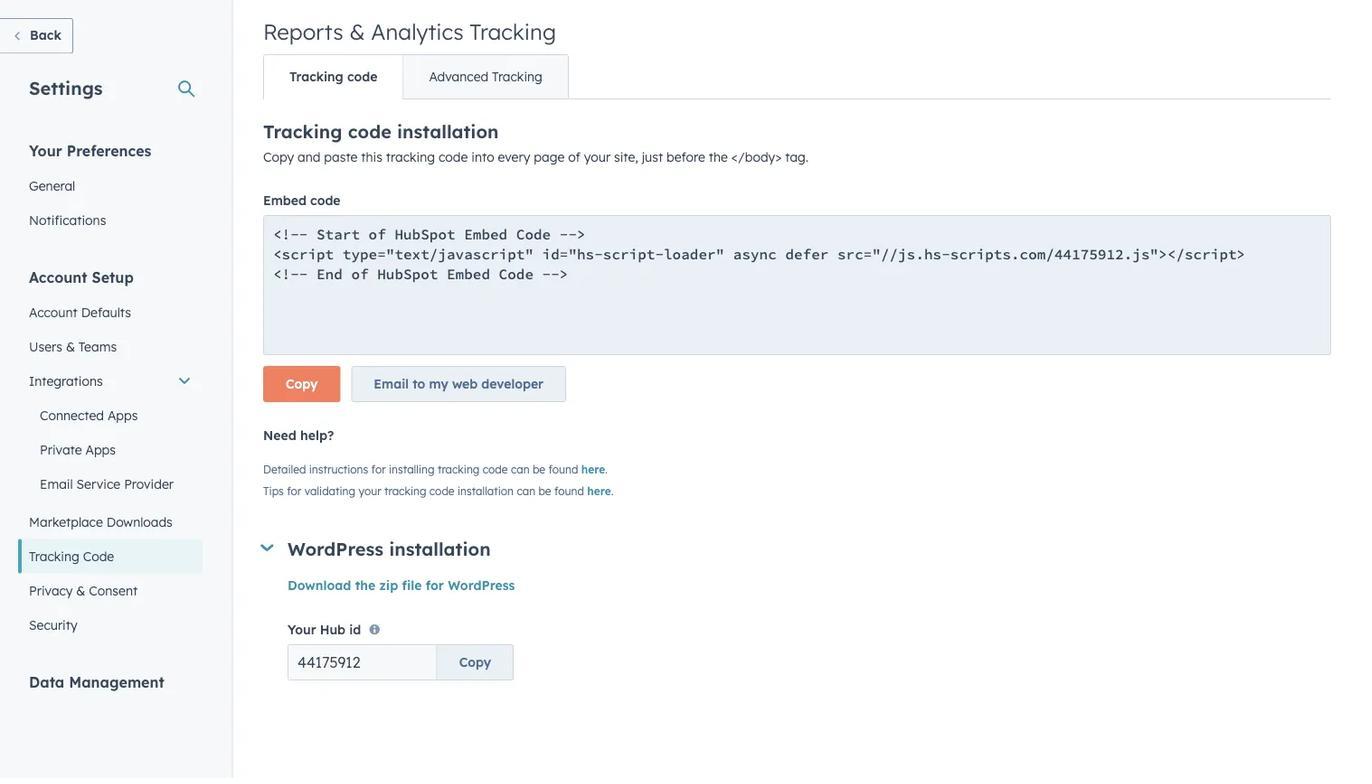 Task type: vqa. For each thing, say whether or not it's contained in the screenshot.
the Schultz to the middle
no



Task type: locate. For each thing, give the bounding box(es) containing it.
to
[[413, 376, 425, 392]]

wordpress right file
[[448, 578, 515, 594]]

notifications
[[29, 212, 106, 228]]

code
[[83, 549, 114, 565]]

account
[[29, 268, 87, 286], [29, 304, 78, 320]]

the left zip
[[355, 578, 376, 594]]

1 vertical spatial &
[[66, 339, 75, 355]]

2 horizontal spatial &
[[350, 18, 365, 45]]

copy for bottommost copy button
[[459, 655, 491, 671]]

Your Hub id text field
[[288, 645, 438, 681]]

1 horizontal spatial wordpress
[[448, 578, 515, 594]]

apps down integrations button
[[108, 408, 138, 423]]

1 horizontal spatial your
[[288, 622, 316, 638]]

2 vertical spatial for
[[426, 578, 444, 594]]

tracking up privacy
[[29, 549, 79, 565]]

0 vertical spatial here
[[581, 463, 605, 476]]

1 vertical spatial your
[[288, 622, 316, 638]]

account defaults link
[[18, 295, 203, 330]]

my
[[429, 376, 449, 392]]

0 vertical spatial your
[[29, 142, 62, 160]]

1 vertical spatial email
[[40, 476, 73, 492]]

copy for the leftmost copy button
[[286, 376, 318, 392]]

2 vertical spatial &
[[76, 583, 85, 599]]

0 vertical spatial your
[[584, 149, 611, 165]]

0 vertical spatial installation
[[397, 120, 499, 143]]

every
[[498, 149, 531, 165]]

1 vertical spatial wordpress
[[448, 578, 515, 594]]

1 vertical spatial the
[[355, 578, 376, 594]]

instructions
[[309, 463, 368, 476]]

installation inside tracking code installation copy and paste this tracking code into every page of your site, just before the </body> tag.
[[397, 120, 499, 143]]

2 vertical spatial copy
[[459, 655, 491, 671]]

tracking right this
[[386, 149, 435, 165]]

code up this
[[348, 120, 392, 143]]

tracking down installing
[[385, 484, 427, 498]]

code down reports & analytics tracking
[[347, 69, 378, 85]]

1 vertical spatial here link
[[587, 484, 611, 498]]

1 account from the top
[[29, 268, 87, 286]]

be
[[533, 463, 546, 476], [539, 484, 552, 498]]

1 horizontal spatial for
[[371, 463, 386, 476]]

code right embed
[[310, 193, 341, 209]]

apps up "service"
[[85, 442, 116, 458]]

preferences
[[67, 142, 151, 160]]

the
[[709, 149, 728, 165], [355, 578, 376, 594]]

& right users
[[66, 339, 75, 355]]

copy button
[[263, 366, 340, 403], [438, 645, 514, 681]]

advanced tracking
[[429, 69, 543, 85]]

code
[[347, 69, 378, 85], [348, 120, 392, 143], [439, 149, 468, 165], [310, 193, 341, 209], [483, 463, 508, 476], [430, 484, 455, 498]]

provider
[[124, 476, 174, 492]]

email inside email to my web developer button
[[374, 376, 409, 392]]

the inside tracking code installation copy and paste this tracking code into every page of your site, just before the </body> tag.
[[709, 149, 728, 165]]

0 vertical spatial copy button
[[263, 366, 340, 403]]

wordpress up download
[[288, 538, 384, 560]]

0 vertical spatial the
[[709, 149, 728, 165]]

found
[[549, 463, 578, 476], [555, 484, 584, 498]]

general
[[29, 178, 75, 194]]

email to my web developer button
[[351, 366, 566, 403]]

reports & analytics tracking
[[263, 18, 556, 45]]

the right before
[[709, 149, 728, 165]]

1 horizontal spatial copy button
[[438, 645, 514, 681]]

for
[[371, 463, 386, 476], [287, 484, 302, 498], [426, 578, 444, 594]]

wordpress installation button
[[260, 538, 1332, 560]]

& up tracking code
[[350, 18, 365, 45]]

tracking for tracking code installation copy and paste this tracking code into every page of your site, just before the </body> tag.
[[263, 120, 342, 143]]

help?
[[300, 428, 334, 444]]

tracking up "advanced tracking"
[[470, 18, 556, 45]]

your right of
[[584, 149, 611, 165]]

marketplace downloads
[[29, 514, 173, 530]]

privacy & consent
[[29, 583, 138, 599]]

tracking for tracking code
[[290, 69, 344, 85]]

zip
[[379, 578, 398, 594]]

1 vertical spatial .
[[611, 484, 614, 498]]

0 vertical spatial apps
[[108, 408, 138, 423]]

0 horizontal spatial your
[[29, 142, 62, 160]]

notifications link
[[18, 203, 203, 237]]

1 vertical spatial your
[[359, 484, 381, 498]]

tracking code link
[[264, 55, 403, 99]]

hub
[[320, 622, 346, 638]]

email inside account setup element
[[40, 476, 73, 492]]

apps for connected apps
[[108, 408, 138, 423]]

1 horizontal spatial the
[[709, 149, 728, 165]]

developer
[[482, 376, 544, 392]]

tracking down reports
[[290, 69, 344, 85]]

data
[[29, 674, 64, 692]]

0 vertical spatial can
[[511, 463, 530, 476]]

0 vertical spatial tracking
[[386, 149, 435, 165]]

tracking code installation copy and paste this tracking code into every page of your site, just before the </body> tag.
[[263, 120, 809, 165]]

1 horizontal spatial email
[[374, 376, 409, 392]]

private apps
[[40, 442, 116, 458]]

0 vertical spatial here link
[[581, 463, 605, 476]]

copy
[[263, 149, 294, 165], [286, 376, 318, 392], [459, 655, 491, 671]]

2 vertical spatial installation
[[389, 538, 491, 560]]

0 vertical spatial copy
[[263, 149, 294, 165]]

0 horizontal spatial the
[[355, 578, 376, 594]]

your
[[584, 149, 611, 165], [359, 484, 381, 498]]

integrations
[[29, 373, 103, 389]]

advanced tracking link
[[403, 55, 568, 99]]

tracking right installing
[[438, 463, 480, 476]]

advanced
[[429, 69, 489, 85]]

into
[[472, 149, 495, 165]]

email for email service provider
[[40, 476, 73, 492]]

email
[[374, 376, 409, 392], [40, 476, 73, 492]]

navigation
[[263, 54, 569, 100]]

for right file
[[426, 578, 444, 594]]

& right privacy
[[76, 583, 85, 599]]

1 vertical spatial copy
[[286, 376, 318, 392]]

0 horizontal spatial .
[[605, 463, 608, 476]]

account up account defaults
[[29, 268, 87, 286]]

1 horizontal spatial &
[[76, 583, 85, 599]]

0 vertical spatial account
[[29, 268, 87, 286]]

&
[[350, 18, 365, 45], [66, 339, 75, 355], [76, 583, 85, 599]]

tracking code
[[290, 69, 378, 85]]

0 vertical spatial wordpress
[[288, 538, 384, 560]]

here
[[581, 463, 605, 476], [587, 484, 611, 498]]

your up general
[[29, 142, 62, 160]]

account up users
[[29, 304, 78, 320]]

& for consent
[[76, 583, 85, 599]]

account for account setup
[[29, 268, 87, 286]]

1 vertical spatial for
[[287, 484, 302, 498]]

1 vertical spatial installation
[[458, 484, 514, 498]]

2 account from the top
[[29, 304, 78, 320]]

your left hub
[[288, 622, 316, 638]]

apps
[[108, 408, 138, 423], [85, 442, 116, 458]]

tracking
[[470, 18, 556, 45], [290, 69, 344, 85], [492, 69, 543, 85], [263, 120, 342, 143], [29, 549, 79, 565]]

caret image
[[261, 545, 274, 552]]

0 horizontal spatial for
[[287, 484, 302, 498]]

security link
[[18, 608, 203, 643]]

back
[[30, 27, 61, 43]]

your inside tracking code installation copy and paste this tracking code into every page of your site, just before the </body> tag.
[[584, 149, 611, 165]]

0 horizontal spatial your
[[359, 484, 381, 498]]

connected apps link
[[18, 399, 203, 433]]

0 horizontal spatial email
[[40, 476, 73, 492]]

.
[[605, 463, 608, 476], [611, 484, 614, 498]]

account defaults
[[29, 304, 131, 320]]

0 vertical spatial &
[[350, 18, 365, 45]]

tracking inside tracking code installation copy and paste this tracking code into every page of your site, just before the </body> tag.
[[263, 120, 342, 143]]

privacy & consent link
[[18, 574, 203, 608]]

your
[[29, 142, 62, 160], [288, 622, 316, 638]]

integrations button
[[18, 364, 203, 399]]

copy inside embed code element
[[286, 376, 318, 392]]

0 horizontal spatial &
[[66, 339, 75, 355]]

before
[[667, 149, 706, 165]]

consent
[[89, 583, 138, 599]]

for left installing
[[371, 463, 386, 476]]

& for analytics
[[350, 18, 365, 45]]

here link
[[581, 463, 605, 476], [587, 484, 611, 498]]

tracking
[[386, 149, 435, 165], [438, 463, 480, 476], [385, 484, 427, 498]]

for right tips
[[287, 484, 302, 498]]

tracking up the and at left top
[[263, 120, 342, 143]]

tracking code link
[[18, 540, 203, 574]]

connected apps
[[40, 408, 138, 423]]

email left to
[[374, 376, 409, 392]]

1 vertical spatial apps
[[85, 442, 116, 458]]

analytics
[[371, 18, 464, 45]]

code down installing
[[430, 484, 455, 498]]

paste
[[324, 149, 358, 165]]

1 vertical spatial tracking
[[438, 463, 480, 476]]

1 vertical spatial account
[[29, 304, 78, 320]]

tracking inside account setup element
[[29, 549, 79, 565]]

1 horizontal spatial your
[[584, 149, 611, 165]]

email down private
[[40, 476, 73, 492]]

installation
[[397, 120, 499, 143], [458, 484, 514, 498], [389, 538, 491, 560]]

embed code element
[[263, 215, 1332, 413]]

0 vertical spatial email
[[374, 376, 409, 392]]

your down instructions
[[359, 484, 381, 498]]

download
[[288, 578, 351, 594]]

1 vertical spatial can
[[517, 484, 536, 498]]



Task type: describe. For each thing, give the bounding box(es) containing it.
1 vertical spatial found
[[555, 484, 584, 498]]

account for account defaults
[[29, 304, 78, 320]]

site,
[[614, 149, 639, 165]]

your preferences element
[[18, 141, 203, 237]]

reports
[[263, 18, 343, 45]]

your preferences
[[29, 142, 151, 160]]

download the zip file for wordpress link
[[288, 578, 515, 594]]

private
[[40, 442, 82, 458]]

settings
[[29, 76, 103, 99]]

page
[[534, 149, 565, 165]]

service
[[76, 476, 121, 492]]

download the zip file for wordpress
[[288, 578, 515, 594]]

validating
[[305, 484, 356, 498]]

and
[[298, 149, 321, 165]]

defaults
[[81, 304, 131, 320]]

security
[[29, 617, 77, 633]]

detailed
[[263, 463, 306, 476]]

1 horizontal spatial .
[[611, 484, 614, 498]]

code left into
[[439, 149, 468, 165]]

2 vertical spatial tracking
[[385, 484, 427, 498]]

here link for detailed instructions for installing tracking code can be found
[[581, 463, 605, 476]]

0 horizontal spatial copy button
[[263, 366, 340, 403]]

embed
[[263, 193, 307, 209]]

privacy
[[29, 583, 73, 599]]

detailed instructions for installing tracking code can be found here . tips for validating your tracking code installation can be found here .
[[263, 463, 614, 498]]

tag.
[[786, 149, 809, 165]]

apps for private apps
[[85, 442, 116, 458]]

tracking right advanced
[[492, 69, 543, 85]]

0 vertical spatial be
[[533, 463, 546, 476]]

users & teams link
[[18, 330, 203, 364]]

0 vertical spatial for
[[371, 463, 386, 476]]

need help?
[[263, 428, 334, 444]]

email for email to my web developer
[[374, 376, 409, 392]]

email to my web developer
[[374, 376, 544, 392]]

code right installing
[[483, 463, 508, 476]]

data management
[[29, 674, 164, 692]]

need
[[263, 428, 296, 444]]

general link
[[18, 169, 203, 203]]

private apps link
[[18, 433, 203, 467]]

this
[[361, 149, 383, 165]]

</body>
[[732, 149, 782, 165]]

account setup element
[[18, 267, 203, 643]]

marketplace
[[29, 514, 103, 530]]

users
[[29, 339, 62, 355]]

teams
[[79, 339, 117, 355]]

1 vertical spatial be
[[539, 484, 552, 498]]

<!-- Start of HubSpot Embed Code --> <script type="text/javascript" id="hs-script-loader" async defer src="//js.hs-scripts.com/44175912.js"></script> <!-- End of HubSpot Embed Code --> text field
[[263, 215, 1332, 356]]

id
[[349, 622, 361, 638]]

account setup
[[29, 268, 134, 286]]

tracking for tracking code
[[29, 549, 79, 565]]

marketplace downloads link
[[18, 505, 203, 540]]

your inside detailed instructions for installing tracking code can be found here . tips for validating your tracking code installation can be found here .
[[359, 484, 381, 498]]

2 horizontal spatial for
[[426, 578, 444, 594]]

web
[[452, 376, 478, 392]]

management
[[69, 674, 164, 692]]

navigation containing tracking code
[[263, 54, 569, 100]]

email service provider
[[40, 476, 174, 492]]

copy inside tracking code installation copy and paste this tracking code into every page of your site, just before the </body> tag.
[[263, 149, 294, 165]]

email service provider link
[[18, 467, 203, 502]]

users & teams
[[29, 339, 117, 355]]

your for your hub id
[[288, 622, 316, 638]]

& for teams
[[66, 339, 75, 355]]

embed code
[[263, 193, 341, 209]]

of
[[568, 149, 581, 165]]

0 vertical spatial .
[[605, 463, 608, 476]]

back link
[[0, 18, 73, 54]]

your for your preferences
[[29, 142, 62, 160]]

tracking code
[[29, 549, 114, 565]]

setup
[[92, 268, 134, 286]]

installation inside detailed instructions for installing tracking code can be found here . tips for validating your tracking code installation can be found here .
[[458, 484, 514, 498]]

0 vertical spatial found
[[549, 463, 578, 476]]

1 vertical spatial here
[[587, 484, 611, 498]]

tips
[[263, 484, 284, 498]]

just
[[642, 149, 663, 165]]

wordpress installation
[[288, 538, 491, 560]]

your hub id
[[288, 622, 361, 638]]

here link for tips for validating your tracking code installation can be found
[[587, 484, 611, 498]]

0 horizontal spatial wordpress
[[288, 538, 384, 560]]

1 vertical spatial copy button
[[438, 645, 514, 681]]

downloads
[[107, 514, 173, 530]]

connected
[[40, 408, 104, 423]]

installing
[[389, 463, 435, 476]]

file
[[402, 578, 422, 594]]

tracking inside tracking code installation copy and paste this tracking code into every page of your site, just before the </body> tag.
[[386, 149, 435, 165]]

code inside tracking code link
[[347, 69, 378, 85]]



